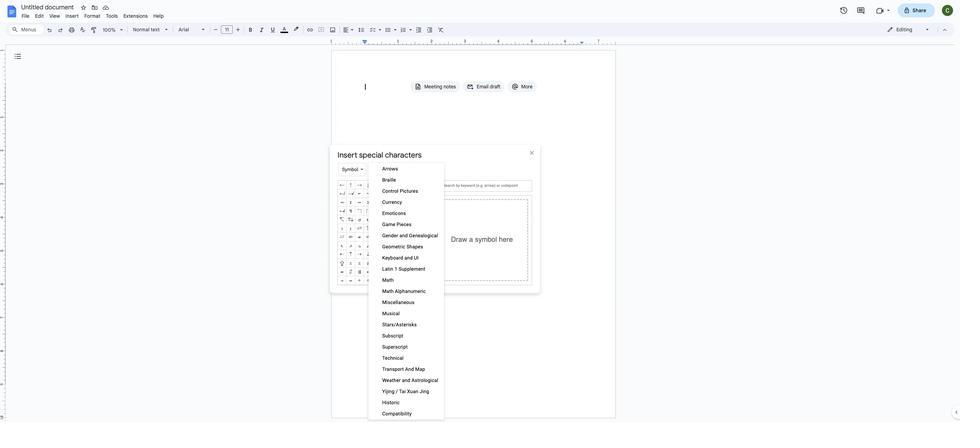Task type: locate. For each thing, give the bounding box(es) containing it.
mode and view toolbar
[[882, 23, 951, 37]]

1 vertical spatial math
[[382, 289, 394, 294]]

menu bar containing file
[[19, 9, 167, 21]]

compatibility
[[382, 411, 412, 417]]

jing
[[420, 389, 429, 394]]

1 vertical spatial insert
[[338, 150, 357, 160]]

technical
[[382, 355, 404, 361]]

⇿
[[349, 278, 352, 283]]

↟
[[384, 191, 387, 196]]

menu
[[369, 163, 444, 420]]

↻
[[367, 217, 370, 222]]

⇗
[[349, 243, 352, 249]]

⇙
[[367, 243, 370, 249]]

normal text
[[133, 26, 160, 33]]

⍈
[[384, 278, 387, 283]]

and left ui
[[405, 255, 413, 261]]

⇎
[[358, 234, 361, 240]]

keyboard
[[382, 255, 403, 261]]

and
[[400, 233, 408, 238], [405, 255, 413, 261], [402, 378, 410, 383]]

⇟
[[419, 243, 422, 249]]

arrows option
[[372, 166, 389, 173]]

2 vertical spatial and
[[402, 378, 410, 383]]

insert special characters heading
[[338, 150, 422, 160]]

characters
[[385, 150, 422, 160]]

pictures
[[400, 188, 418, 194]]

math down the ⍈
[[382, 289, 394, 294]]

insert for insert
[[66, 13, 79, 19]]

2 math from the top
[[382, 289, 394, 294]]

insert down star checkbox
[[66, 13, 79, 19]]

menu containing arrows
[[369, 163, 444, 420]]

editing
[[897, 26, 913, 33]]

↥
[[349, 199, 352, 205]]

insert
[[66, 13, 79, 19], [338, 150, 357, 160]]

Search by keyword (e.g. arrow) or codepoint text field
[[443, 181, 530, 190]]

miscellaneous
[[382, 300, 415, 305]]

geometric shapes
[[382, 244, 423, 250]]

Font size field
[[221, 25, 236, 34]]

edit
[[35, 13, 44, 19]]

arial
[[179, 26, 189, 33]]

arrows
[[382, 166, 398, 172], [373, 167, 388, 172]]

Rename text field
[[19, 3, 78, 11]]

⇷
[[367, 269, 370, 275]]

menu inside insert special characters application
[[369, 163, 444, 420]]

⇢
[[357, 252, 362, 257]]

⇳
[[419, 260, 422, 266]]

text color image
[[281, 25, 288, 33]]

latin 1 supplement
[[382, 266, 425, 272]]

currency
[[382, 199, 402, 205]]

supplement
[[399, 266, 425, 272]]

format
[[84, 13, 100, 19]]

bottom margin image
[[0, 383, 5, 418]]

⍅
[[358, 278, 361, 283]]

⇶
[[358, 269, 361, 275]]

1 math from the top
[[382, 277, 394, 283]]

⇃
[[349, 226, 352, 231]]

↝
[[367, 191, 370, 196]]

⇨
[[409, 252, 414, 257]]

1 inside menu
[[395, 266, 397, 272]]

0 vertical spatial 1
[[330, 39, 332, 44]]

and up yijing / tai xuan jing
[[402, 378, 410, 383]]

⇦
[[392, 252, 397, 257]]

special
[[359, 150, 383, 160]]

font list. arial selected. option
[[179, 25, 198, 34]]

insert up symbol
[[338, 150, 357, 160]]

math
[[382, 277, 394, 283], [382, 289, 394, 294]]

⇒
[[392, 234, 397, 240]]

↓
[[367, 182, 369, 188]]

menu bar
[[19, 9, 167, 21]]

1 vertical spatial and
[[405, 255, 413, 261]]

⇌
[[340, 234, 345, 240]]

musical
[[382, 311, 400, 316]]

braille
[[382, 177, 396, 183]]

insert menu item
[[63, 12, 82, 20]]

right margin image
[[580, 39, 615, 45]]

xuan
[[407, 389, 418, 394]]

⇰
[[392, 260, 396, 266]]

file menu item
[[19, 12, 32, 20]]

1 down insert image
[[330, 39, 332, 44]]

↦
[[358, 199, 361, 205]]

⇥
[[383, 252, 388, 257]]

↛
[[348, 191, 353, 196]]

styles list. normal text selected. option
[[133, 25, 161, 34]]

and down ⇉
[[400, 233, 408, 238]]

⇭
[[367, 260, 370, 266]]

⇣
[[367, 252, 370, 257]]

1 horizontal spatial 1
[[395, 266, 397, 272]]

↢
[[410, 191, 413, 196]]

astrological
[[412, 378, 438, 383]]

↰
[[357, 208, 362, 214]]

insert special characters application
[[0, 0, 960, 422]]

main toolbar
[[43, 0, 447, 329]]

↖
[[392, 182, 397, 188]]

arrows inside arrows option
[[373, 167, 388, 172]]

1
[[330, 39, 332, 44], [395, 266, 397, 272]]

↚
[[340, 191, 345, 196]]

↜
[[358, 191, 361, 196]]

↽
[[384, 217, 387, 222]]

⇠
[[340, 252, 345, 257]]

↿
[[402, 217, 405, 222]]

left margin image
[[332, 39, 367, 45]]

⇪
[[340, 260, 345, 266]]

insert inside insert special characters dialog
[[338, 150, 357, 160]]

transport and map
[[382, 366, 425, 372]]

↸
[[340, 217, 345, 222]]

yijing
[[382, 389, 395, 394]]

0 vertical spatial math
[[382, 277, 394, 283]]

1 down ⇰
[[395, 266, 397, 272]]

←
[[340, 182, 345, 188]]

1 vertical spatial 1
[[395, 266, 397, 272]]

insert for insert special characters
[[338, 150, 357, 160]]

⇄
[[357, 226, 362, 231]]

1 horizontal spatial insert
[[338, 150, 357, 160]]

math down ⇹
[[382, 277, 394, 283]]

insert inside insert menu item
[[66, 13, 79, 19]]

↑
[[350, 182, 352, 188]]

help menu item
[[151, 12, 167, 20]]

0 vertical spatial insert
[[66, 13, 79, 19]]

weather and astrological
[[382, 378, 438, 383]]

⇾
[[341, 278, 344, 283]]

text
[[151, 26, 160, 33]]

category list box
[[338, 163, 366, 176]]

0 horizontal spatial insert
[[66, 13, 79, 19]]

0 vertical spatial and
[[400, 233, 408, 238]]



Task type: describe. For each thing, give the bounding box(es) containing it.
help
[[153, 13, 164, 19]]

genealogical
[[409, 233, 438, 238]]

game
[[382, 222, 395, 227]]

↫
[[402, 199, 405, 205]]

tools menu item
[[103, 12, 121, 20]]

editing button
[[882, 24, 935, 35]]

⇩
[[418, 252, 423, 257]]

⇖
[[341, 243, 344, 249]]

⇧
[[401, 252, 405, 257]]

⇔
[[409, 234, 414, 240]]

⍏
[[393, 278, 396, 283]]

↳
[[383, 208, 388, 214]]

menu bar banner
[[0, 0, 960, 422]]

transport
[[382, 366, 404, 372]]

⇈
[[393, 226, 396, 231]]

line & paragraph spacing image
[[357, 25, 365, 34]]

stars/asterisks
[[382, 322, 417, 328]]

insert special characters dialog
[[330, 145, 543, 293]]

↣
[[419, 191, 422, 196]]

Menus field
[[9, 25, 44, 34]]

edit menu item
[[32, 12, 47, 20]]

geometric
[[382, 244, 405, 250]]

0 horizontal spatial 1
[[330, 39, 332, 44]]

bulleted list menu image
[[392, 25, 397, 27]]

symbol
[[342, 167, 358, 172]]

⇯
[[384, 260, 387, 266]]

⇂
[[341, 226, 344, 231]]

tai
[[399, 389, 406, 394]]

share button
[[898, 3, 935, 17]]

Zoom field
[[100, 25, 126, 35]]

Zoom text field
[[101, 25, 118, 35]]

↯
[[349, 208, 352, 214]]

historic
[[382, 400, 400, 405]]

file
[[22, 13, 29, 19]]

↤
[[341, 199, 344, 205]]

⇬
[[358, 260, 361, 266]]

⇽
[[419, 269, 422, 275]]

extensions menu item
[[121, 12, 151, 20]]

emoticons
[[382, 211, 406, 216]]

↩
[[383, 199, 388, 205]]

↪
[[392, 199, 397, 205]]

map
[[415, 366, 425, 372]]

⇽ ⇾
[[341, 269, 422, 283]]

menu bar inside menu bar banner
[[19, 9, 167, 21]]

⇲
[[410, 260, 413, 266]]

format menu item
[[82, 12, 103, 20]]

⇍
[[349, 234, 353, 240]]

Font size text field
[[221, 25, 232, 34]]

math for math alphanumeric
[[382, 289, 394, 294]]

math for math
[[382, 277, 394, 283]]

top margin image
[[0, 50, 5, 86]]

Star checkbox
[[79, 3, 88, 13]]

⇳ ⇴
[[341, 260, 422, 275]]

ui
[[414, 255, 419, 261]]

↣ ↤
[[341, 191, 422, 205]]

⇊
[[410, 226, 413, 231]]

highlight color image
[[292, 25, 300, 33]]

gender and genealogical
[[382, 233, 438, 238]]

⇝
[[402, 243, 405, 249]]

and for gender
[[400, 233, 408, 238]]

⇼
[[410, 269, 413, 275]]

⇛
[[384, 243, 387, 249]]

⇩ ⇪
[[340, 252, 423, 266]]

↡
[[402, 191, 405, 196]]

⇡
[[349, 252, 352, 257]]

⇑
[[384, 234, 388, 240]]

and for weather
[[402, 378, 410, 383]]

⇞
[[410, 243, 413, 249]]

checklist menu image
[[377, 25, 381, 27]]

math alphanumeric
[[382, 289, 426, 294]]

game pieces
[[382, 222, 412, 227]]

⍆
[[367, 278, 370, 283]]

keyboard and ui
[[382, 255, 419, 261]]

gender
[[382, 233, 398, 238]]

latin
[[382, 266, 393, 272]]

⇺
[[393, 269, 396, 275]]

⇕
[[419, 234, 422, 240]]

⇘
[[358, 243, 361, 249]]

⇻
[[402, 269, 405, 275]]

⇅
[[366, 226, 371, 231]]

↴
[[392, 208, 396, 214]]

⇫
[[349, 260, 352, 266]]

insert special characters
[[338, 150, 422, 160]]

view menu item
[[47, 12, 63, 20]]

⇀
[[410, 217, 414, 222]]

⇜
[[393, 243, 396, 249]]

↕
[[384, 182, 387, 188]]

and for keyboard
[[405, 255, 413, 261]]

↺
[[358, 217, 361, 222]]

insert image image
[[329, 25, 337, 34]]

pieces
[[397, 222, 412, 227]]

share
[[913, 7, 927, 14]]

control pictures
[[382, 188, 418, 194]]

⇇
[[384, 226, 387, 231]]

symbol option
[[341, 166, 359, 173]]



Task type: vqa. For each thing, say whether or not it's contained in the screenshot.
⇟
yes



